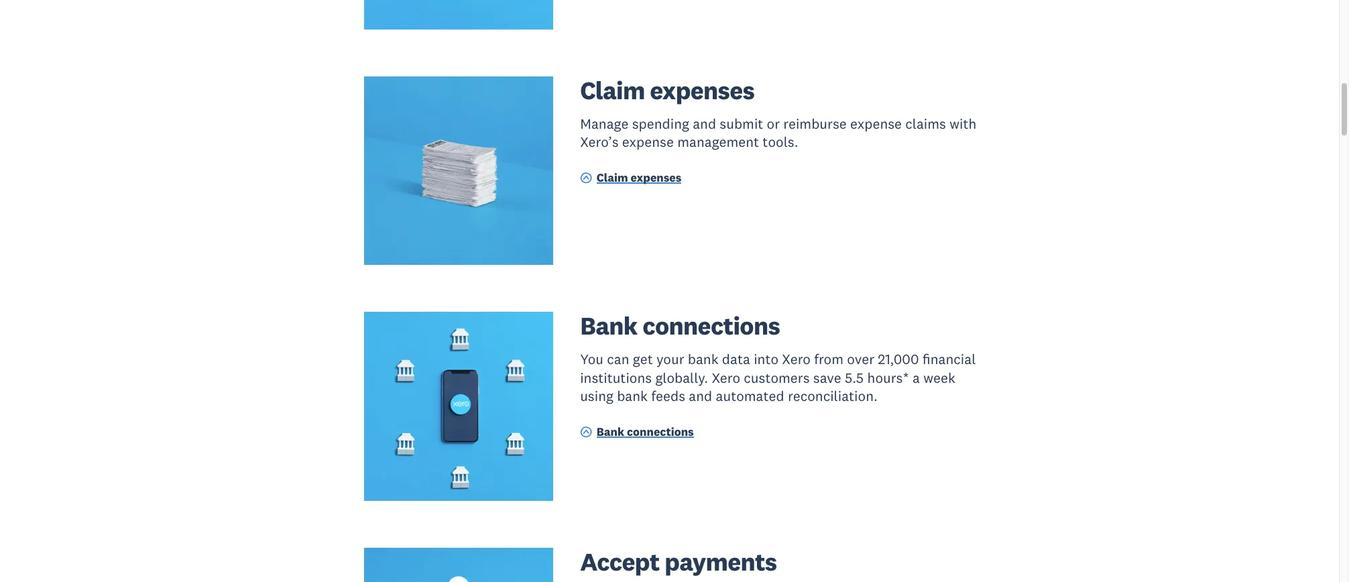 Task type: locate. For each thing, give the bounding box(es) containing it.
feeds
[[651, 387, 685, 405]]

bank
[[580, 310, 638, 342], [597, 424, 624, 439]]

using
[[580, 387, 614, 405]]

1 vertical spatial claim expenses
[[597, 170, 682, 185]]

with
[[950, 114, 977, 132]]

5.5
[[845, 369, 864, 387]]

automated
[[716, 387, 784, 405]]

bank connections down feeds
[[597, 424, 694, 439]]

bank
[[688, 350, 719, 368], [617, 387, 648, 405]]

accept
[[580, 546, 660, 577]]

manage
[[580, 114, 629, 132]]

expense left claims
[[850, 114, 902, 132]]

management
[[677, 133, 759, 151]]

get
[[633, 350, 653, 368]]

expenses inside claim expenses button
[[631, 170, 682, 185]]

or
[[767, 114, 780, 132]]

xero up customers
[[782, 350, 811, 368]]

payments
[[665, 546, 777, 577]]

can
[[607, 350, 629, 368]]

claim expenses inside button
[[597, 170, 682, 185]]

your
[[657, 350, 684, 368]]

bank connections up your
[[580, 310, 780, 342]]

1 horizontal spatial bank
[[688, 350, 719, 368]]

claim down the "xero's"
[[597, 170, 628, 185]]

data
[[722, 350, 750, 368]]

connections up data
[[643, 310, 780, 342]]

bank up can at bottom
[[580, 310, 638, 342]]

and up management
[[693, 114, 716, 132]]

expense down spending
[[622, 133, 674, 151]]

xero down data
[[712, 369, 740, 387]]

hours*
[[867, 369, 909, 387]]

xero's
[[580, 133, 619, 151]]

1 vertical spatial and
[[689, 387, 712, 405]]

bank down institutions at the bottom left of page
[[617, 387, 648, 405]]

claim up manage
[[580, 74, 645, 106]]

week
[[924, 369, 956, 387]]

and down 'globally.'
[[689, 387, 712, 405]]

claim expenses down the "xero's"
[[597, 170, 682, 185]]

over
[[847, 350, 875, 368]]

expenses
[[650, 74, 755, 106], [631, 170, 682, 185]]

connections down feeds
[[627, 424, 694, 439]]

0 horizontal spatial expense
[[622, 133, 674, 151]]

0 vertical spatial bank
[[688, 350, 719, 368]]

0 horizontal spatial bank
[[617, 387, 648, 405]]

and
[[693, 114, 716, 132], [689, 387, 712, 405]]

xero
[[782, 350, 811, 368], [712, 369, 740, 387]]

0 vertical spatial connections
[[643, 310, 780, 342]]

claims
[[906, 114, 946, 132]]

bank up 'globally.'
[[688, 350, 719, 368]]

bank down using on the left
[[597, 424, 624, 439]]

connections
[[643, 310, 780, 342], [627, 424, 694, 439]]

1 vertical spatial bank connections
[[597, 424, 694, 439]]

0 vertical spatial bank
[[580, 310, 638, 342]]

bank inside button
[[597, 424, 624, 439]]

claim expenses
[[580, 74, 755, 106], [597, 170, 682, 185]]

0 vertical spatial and
[[693, 114, 716, 132]]

financial
[[923, 350, 976, 368]]

bank connections
[[580, 310, 780, 342], [597, 424, 694, 439]]

reconciliation.
[[788, 387, 878, 405]]

1 vertical spatial expenses
[[631, 170, 682, 185]]

1 horizontal spatial xero
[[782, 350, 811, 368]]

1 vertical spatial claim
[[597, 170, 628, 185]]

you can get your bank data into xero from over 21,000 financial institutions globally. xero customers save 5.5 hours* a week using bank feeds and automated reconciliation.
[[580, 350, 976, 405]]

reimburse
[[784, 114, 847, 132]]

1 vertical spatial bank
[[597, 424, 624, 439]]

expense
[[850, 114, 902, 132], [622, 133, 674, 151]]

claim
[[580, 74, 645, 106], [597, 170, 628, 185]]

expenses down spending
[[631, 170, 682, 185]]

bank connections button
[[580, 424, 694, 442]]

tools.
[[763, 133, 798, 151]]

claim expenses up spending
[[580, 74, 755, 106]]

1 vertical spatial connections
[[627, 424, 694, 439]]

institutions
[[580, 369, 652, 387]]

expenses up the submit
[[650, 74, 755, 106]]

you
[[580, 350, 604, 368]]



Task type: vqa. For each thing, say whether or not it's contained in the screenshot.
are
no



Task type: describe. For each thing, give the bounding box(es) containing it.
1 horizontal spatial expense
[[850, 114, 902, 132]]

0 horizontal spatial xero
[[712, 369, 740, 387]]

save
[[813, 369, 841, 387]]

globally.
[[655, 369, 708, 387]]

and inside "manage spending and submit or reimburse expense claims with xero's expense management tools."
[[693, 114, 716, 132]]

into
[[754, 350, 779, 368]]

claim inside button
[[597, 170, 628, 185]]

accept payments
[[580, 546, 777, 577]]

1 vertical spatial bank
[[617, 387, 648, 405]]

connections inside button
[[627, 424, 694, 439]]

0 vertical spatial expenses
[[650, 74, 755, 106]]

spending
[[632, 114, 689, 132]]

customers
[[744, 369, 810, 387]]

21,000
[[878, 350, 919, 368]]

from
[[814, 350, 844, 368]]

0 vertical spatial bank connections
[[580, 310, 780, 342]]

bank connections inside button
[[597, 424, 694, 439]]

and inside you can get your bank data into xero from over 21,000 financial institutions globally. xero customers save 5.5 hours* a week using bank feeds and automated reconciliation.
[[689, 387, 712, 405]]

manage spending and submit or reimburse expense claims with xero's expense management tools.
[[580, 114, 977, 151]]

0 vertical spatial claim expenses
[[580, 74, 755, 106]]

submit
[[720, 114, 763, 132]]

a
[[913, 369, 920, 387]]

0 vertical spatial claim
[[580, 74, 645, 106]]

claim expenses button
[[580, 170, 682, 188]]



